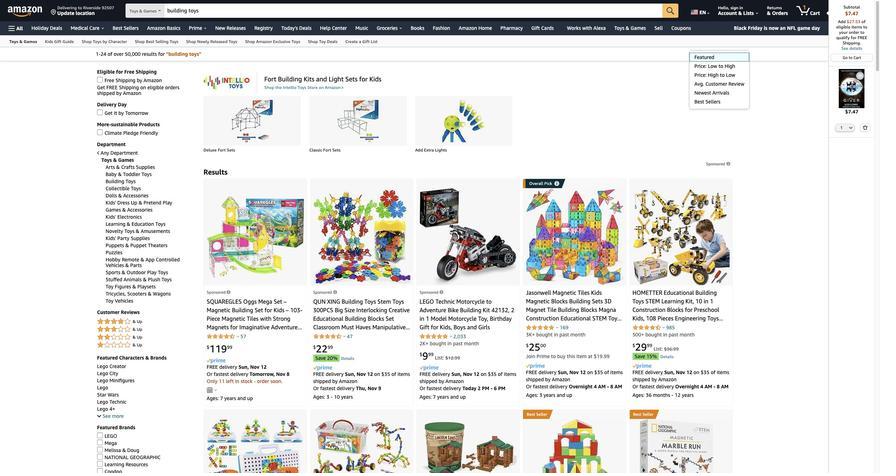 Task type: locate. For each thing, give the bounding box(es) containing it.
sets inside jasonwell magnetic tiles kids magnetic blocks building sets 3d magnet tile building blocks magna construction educational stem toys gifts for toddlers boys girls 3 4 5 6 7 8 9 10 + year old
[[592, 298, 603, 305]]

0 vertical spatial motorcycle
[[456, 298, 485, 305]]

1 inside hometter educational building toys stem learning kit, 10 in 1 construction blocks for preschool kids, 108 pieces engineering toys creative set gift for boys age 5 6 7 8 9 10+ years old
[[710, 298, 714, 305]]

for down model
[[431, 324, 439, 331]]

in down adventure
[[420, 315, 424, 322]]

0 vertical spatial preschool
[[694, 306, 719, 313]]

2 or fastest delivery overnight 4 am - 8 am element from the left
[[633, 384, 729, 390]]

$ up join
[[526, 343, 529, 348]]

games inside search field
[[144, 8, 157, 14]]

play inside the squaregles oggs mega set – magnetic building set for kids – 103- piece magnetic tiles with strong magnets for imaginative adventures and creative play
[[240, 332, 251, 339]]

kit,
[[686, 298, 694, 305]]

lego inside featured brands element
[[105, 433, 117, 439]]

0 vertical spatial –
[[284, 298, 287, 305]]

location
[[76, 10, 95, 16]]

1 horizontal spatial toys & games link
[[610, 23, 650, 33]]

4 & up from the top
[[133, 342, 142, 348]]

shop inside "link"
[[82, 39, 92, 44]]

best sellers link down arrivals on the right of the page
[[690, 97, 749, 106]]

8
[[725, 323, 728, 330], [526, 332, 530, 339], [358, 341, 361, 348], [287, 371, 290, 377], [611, 384, 613, 390], [717, 384, 720, 390]]

department element
[[97, 150, 196, 304]]

0 horizontal spatial or fastest delivery overnight 4 am - 8 am
[[526, 384, 622, 390]]

month for 29
[[680, 331, 695, 337]]

5 inside jasonwell magnetic tiles kids magnetic blocks building sets 3d magnet tile building blocks magna construction educational stem toys gifts for toddlers boys girls 3 4 5 6 7 8 9 10 + year old
[[609, 323, 612, 330]]

bought for 25
[[536, 331, 553, 337]]

or for 22
[[313, 385, 319, 391]]

the giver movie tie-in edition: a newbery award winner (giver quartet, 1) image
[[833, 69, 872, 108]]

items for 22
[[398, 371, 410, 377]]

see up the go
[[842, 46, 849, 51]]

free delivery sun, nov 12 for 22
[[313, 371, 374, 377]]

12 inside free delivery sun, nov 12 or fastest delivery tomorrow, nov 8
[[261, 364, 267, 370]]

controlled
[[156, 257, 180, 263]]

gift up 2k+
[[420, 324, 429, 331]]

released
[[210, 39, 228, 44]]

ages: 3 years and up
[[526, 392, 572, 398]]

to up avg. customer review link
[[720, 72, 725, 78]]

for inside jasonwell magnetic tiles kids magnetic blocks building sets 3d magnet tile building blocks magna construction educational stem toys gifts for toddlers boys girls 3 4 5 6 7 8 9 10 + year old
[[540, 323, 547, 330]]

4 checkbox image from the top
[[97, 461, 103, 467]]

dropdown image
[[849, 126, 853, 129]]

1 horizontal spatial tiles
[[578, 289, 590, 296]]

1 horizontal spatial with
[[582, 25, 592, 31]]

add for add extra lights
[[415, 147, 423, 153]]

0 horizontal spatial technic
[[109, 399, 126, 405]]

best down ages: 36 months - 12 years
[[633, 412, 642, 417]]

3 checkbox image from the top
[[97, 440, 103, 445]]

1
[[803, 4, 806, 11], [841, 125, 843, 130], [710, 298, 714, 305], [426, 315, 429, 322]]

on $35 of items shipped by amazon up ages: 36 months - 12 years
[[633, 369, 729, 382]]

creator
[[109, 363, 126, 369]]

kit
[[483, 307, 490, 314]]

set up manipulatives
[[386, 315, 394, 322]]

arts
[[106, 164, 115, 170]]

12 for ages: 7 years and up
[[474, 371, 480, 377]]

$ 22 99
[[313, 343, 333, 355]]

popover image left "47" link
[[343, 335, 346, 337]]

0 horizontal spatial educational
[[313, 315, 343, 322]]

learning left kit,
[[662, 298, 684, 305]]

0 vertical spatial toy
[[319, 39, 326, 44]]

3
[[599, 323, 603, 330], [540, 392, 542, 398], [327, 394, 330, 400]]

get left it
[[105, 110, 113, 116]]

1 horizontal spatial cart
[[854, 55, 861, 60]]

0 horizontal spatial preschool
[[322, 332, 347, 339]]

2
[[511, 307, 515, 314], [478, 385, 481, 391]]

4 for 25
[[594, 384, 597, 390]]

& up for 3rd the & up link
[[133, 334, 142, 340]]

6 right today
[[494, 385, 497, 391]]

checkbox image down delivery
[[97, 110, 103, 115]]

building inside toys & games arts & crafts supplies baby & toddler toys building toys collectible toys dolls & accessories kids' dress up & pretend play games & accessories kids' electronics learning & education toys novelty toys & amusements kids' party supplies puppets & puppet theaters puzzles hobby remote & app controlled vehicles & parts sports & outdoor play toys stuffed animals & plush toys toy figures & playsets tricycles, scooters & wagons toy vehicles
[[106, 178, 124, 184]]

up for today 2 pm - 6 pm
[[460, 394, 466, 400]]

vehicles down tricycles,
[[115, 298, 133, 304]]

1 old from the left
[[562, 332, 571, 339]]

4
[[604, 323, 607, 330], [594, 384, 597, 390], [701, 384, 703, 390]]

seller for best seller group corresponding to national geographic magnetic marble run - 150-piece stem building set for kids & adults with magnetic track & trick pieces... image
[[643, 412, 654, 417]]

1 5 from the left
[[609, 323, 612, 330]]

pick
[[544, 181, 552, 186]]

2 kids' from the top
[[106, 214, 116, 220]]

1 horizontal spatial technic
[[436, 298, 455, 305]]

best seller down 36
[[633, 412, 654, 417]]

99 for 29
[[647, 343, 652, 348]]

1 vertical spatial add
[[415, 147, 423, 153]]

shipped up ages: 3 years and up
[[526, 376, 544, 382]]

1 vertical spatial 2
[[478, 385, 481, 391]]

$ inside $ 25 00
[[526, 343, 529, 348]]

seller
[[536, 412, 547, 417], [643, 412, 654, 417]]

order inside the 'of eligible items to your order to qualify for free shipping.'
[[849, 30, 859, 35]]

shipped up ages: 3 - 10 years
[[313, 378, 331, 384]]

for inside lego technic motorcycle to adventure bike building kit 42132, 2 in 1 model motorcycle toy, birthday gift for kids, boys and girls
[[431, 324, 439, 331]]

gift inside lego technic motorcycle to adventure bike building kit 42132, 2 in 1 model motorcycle toy, birthday gift for kids, boys and girls
[[420, 324, 429, 331]]

2 or fastest delivery overnight 4 am - 8 am from the left
[[633, 384, 729, 390]]

sponsored ad - qun xing building toys stem toys 300pcs big size interlocking creative educational building blocks set clas... image
[[313, 190, 410, 284]]

newest
[[695, 90, 711, 96]]

accessories up kids' dress up & pretend play link
[[123, 193, 149, 199]]

6 inside hometter educational building toys stem learning kit, 10 in 1 construction blocks for preschool kids, 108 pieces engineering toys creative set gift for boys age 5 6 7 8 9 10+ years old
[[715, 323, 719, 330]]

1 horizontal spatial past
[[560, 331, 569, 337]]

and
[[316, 75, 327, 83], [467, 324, 477, 331], [207, 332, 216, 339], [393, 332, 403, 339], [557, 392, 565, 398], [450, 394, 459, 400], [237, 395, 246, 401]]

lego technic motorcycle to adventure bike building kit 42132, 2 in 1 model motorcycle toy, birthday gift for kids, boys and girls link
[[420, 298, 515, 331]]

0 vertical spatial creative
[[389, 307, 410, 314]]

sponsored ad - lego technic motorcycle to adventure bike building kit 42132, 2 in 1 model motorcycle toy, birthday gift fo... image
[[420, 188, 517, 286]]

2 & up from the top
[[133, 327, 142, 332]]

new releases
[[215, 25, 246, 31]]

to right the go
[[849, 55, 853, 60]]

1 vertical spatial order
[[257, 378, 269, 384]]

with up imaginative
[[260, 315, 272, 322]]

2 stars & up element
[[97, 333, 196, 342]]

5 lego from the top
[[97, 399, 108, 405]]

creative up 10+
[[633, 323, 654, 330]]

0 vertical spatial cart
[[810, 10, 820, 16]]

fastest for 22
[[320, 385, 336, 391]]

ages: for 22
[[313, 394, 325, 400]]

1-
[[96, 51, 101, 57]]

boys inside lego technic motorcycle to adventure bike building kit 42132, 2 in 1 model motorcycle toy, birthday gift for kids, boys and girls
[[454, 324, 466, 331]]

stem inside hometter educational building toys stem learning kit, 10 in 1 construction blocks for preschool kids, 108 pieces engineering toys creative set gift for boys age 5 6 7 8 9 10+ years old
[[646, 298, 660, 305]]

0 horizontal spatial 10
[[334, 394, 340, 400]]

1 vertical spatial see
[[103, 413, 111, 419]]

sun, for 29
[[664, 369, 675, 375]]

creative down magnets
[[218, 332, 239, 339]]

1 & up from the top
[[133, 319, 142, 324]]

1 vertical spatial learning
[[662, 298, 684, 305]]

en link
[[687, 2, 713, 20]]

1 horizontal spatial customer
[[706, 81, 727, 87]]

1 vertical spatial $7.47
[[845, 108, 859, 114]]

ages: 7 years and up down or fastest delivery today 2 pm - 6 pm element in the bottom of the page
[[420, 394, 466, 400]]

star
[[97, 392, 106, 398]]

7
[[619, 323, 622, 330], [720, 323, 723, 330], [433, 394, 436, 400], [220, 395, 223, 401]]

save
[[635, 353, 645, 359], [315, 355, 326, 361]]

educational inside hometter educational building toys stem learning kit, 10 in 1 construction blocks for preschool kids, 108 pieces engineering toys creative set gift for boys age 5 6 7 8 9 10+ years old
[[664, 289, 694, 296]]

deluxe fort sets image
[[220, 100, 284, 142]]

& up link down 3 stars & up element
[[97, 341, 196, 349]]

0 vertical spatial vehicles
[[106, 262, 124, 268]]

customer inside featured price: low to high price: high to low avg. customer review newest arrivals best sellers
[[706, 81, 727, 87]]

0 horizontal spatial best seller link
[[523, 410, 626, 419]]

1 vertical spatial 10
[[536, 332, 542, 339]]

lego up lego city link
[[97, 363, 108, 369]]

on inside free shipping by amazon get free shipping on eligible orders shipped by amazon
[[140, 84, 146, 91]]

puppets & puppet theaters link
[[106, 242, 168, 248]]

99 up '15%'
[[647, 343, 652, 348]]

lego minifigures link
[[97, 378, 135, 384]]

57
[[240, 333, 246, 339]]

amazon prime image
[[207, 358, 226, 363], [526, 363, 545, 369], [633, 363, 651, 369], [313, 365, 332, 371], [420, 365, 439, 371]]

sponsored for squaregles oggs mega set – magnetic building set for kids – 103- piece magnetic tiles with strong magnets for imaginative adventures and creative play
[[207, 290, 226, 294]]

lego technic link
[[97, 399, 126, 405]]

0 vertical spatial get
[[97, 84, 105, 91]]

0 vertical spatial price:
[[695, 63, 707, 69]]

collectible toys link
[[106, 185, 141, 192]]

magnets
[[207, 324, 229, 331]]

1 horizontal spatial 10
[[536, 332, 542, 339]]

educational inside jasonwell magnetic tiles kids magnetic blocks building sets 3d magnet tile building blocks magna construction educational stem toys gifts for toddlers boys girls 3 4 5 6 7 8 9 10 + year old
[[561, 315, 591, 322]]

1 vertical spatial toys & games
[[614, 25, 646, 31]]

$ inside $ 22 99
[[313, 344, 316, 350]]

popover image
[[450, 335, 452, 337]]

& inside search field
[[139, 8, 142, 14]]

toddlers
[[549, 323, 571, 330]]

account
[[718, 10, 737, 16]]

free down 29
[[633, 369, 644, 375]]

985 link
[[666, 324, 675, 330]]

stem inside jasonwell magnetic tiles kids magnetic blocks building sets 3d magnet tile building blocks magna construction educational stem toys gifts for toddlers boys girls 3 4 5 6 7 8 9 10 + year old
[[592, 315, 607, 322]]

2 lego from the top
[[97, 370, 108, 376]]

1 horizontal spatial old
[[664, 332, 674, 339]]

best inside featured price: low to high price: high to low avg. customer review newest arrivals best sellers
[[695, 99, 704, 105]]

in inside hometter educational building toys stem learning kit, 10 in 1 construction blocks for preschool kids, 108 pieces engineering toys creative set gift for boys age 5 6 7 8 9 10+ years old
[[704, 298, 709, 305]]

or fastest delivery overnight 4 am - 8 am element
[[526, 384, 622, 390], [633, 384, 729, 390]]

fashion
[[433, 25, 450, 31]]

0 horizontal spatial low
[[708, 63, 717, 69]]

eligible for free shipping
[[97, 69, 157, 75]]

3 for 25
[[540, 392, 542, 398]]

2 price: from the top
[[695, 72, 707, 78]]

toys & games left sell
[[614, 25, 646, 31]]

0 horizontal spatial kids,
[[440, 324, 452, 331]]

0 horizontal spatial deals
[[50, 25, 62, 31]]

0 vertical spatial $7.47
[[845, 10, 859, 16]]

1 horizontal spatial lego
[[420, 298, 434, 305]]

sellers inside navigation navigation
[[124, 25, 139, 31]]

qun
[[313, 298, 326, 305]]

free delivery sun, nov 12 element
[[207, 364, 267, 370]]

see inside navigation navigation
[[842, 46, 849, 51]]

engineering
[[675, 315, 706, 322]]

0 horizontal spatial toys & games
[[9, 39, 37, 44]]

2 horizontal spatial toys & games
[[614, 25, 646, 31]]

best seller group
[[523, 410, 549, 419], [630, 410, 656, 419]]

or fastest delivery overnight 4 am - 8 am for 29
[[633, 384, 729, 390]]

save 20% details
[[315, 355, 354, 361]]

1 best seller group from the left
[[523, 410, 549, 419]]

2 & up link from the top
[[97, 325, 196, 334]]

any department link
[[97, 150, 138, 156]]

blocks inside 'qun xing building toys stem toys 300pcs big size interlocking creative educational building blocks set classroom must haves manipulatives for preschool for teacher boys and girls kids ages 4-8'
[[368, 315, 384, 322]]

newest arrivals link
[[690, 88, 749, 97]]

2 5 from the left
[[710, 323, 714, 330]]

3 checkbox image from the top
[[97, 447, 103, 453]]

$ for 25
[[526, 343, 529, 348]]

12 for ages: 36 months - 12 years
[[687, 369, 692, 375]]

5 inside hometter educational building toys stem learning kit, 10 in 1 construction blocks for preschool kids, 108 pieces engineering toys creative set gift for boys age 5 6 7 8 9 10+ years old
[[710, 323, 714, 330]]

by up day
[[116, 90, 122, 96]]

1 overnight from the left
[[569, 384, 593, 390]]

& right sports
[[122, 269, 125, 275]]

119
[[209, 343, 227, 355]]

& down animals
[[132, 284, 136, 290]]

lego left city
[[97, 370, 108, 376]]

squaregles oggs mega set – magnetic building set for kids – 103- piece magnetic tiles with strong magnets for imaginative adventures and creative play link
[[207, 298, 303, 339]]

age
[[699, 323, 709, 330]]

shop for shop toys by character
[[82, 39, 92, 44]]

list: up '15%'
[[654, 346, 663, 352]]

1 vertical spatial mega
[[105, 440, 117, 446]]

1 horizontal spatial best seller
[[633, 412, 654, 417]]

seller down 36
[[643, 412, 654, 417]]

list box
[[689, 53, 749, 106]]

& up for 1st the & up link from the bottom of the the customer reviews element
[[133, 342, 142, 348]]

pharmacy
[[501, 25, 523, 31]]

1 horizontal spatial 2
[[511, 307, 515, 314]]

or
[[207, 371, 212, 377], [526, 384, 532, 390], [633, 384, 638, 390], [313, 385, 319, 391], [420, 385, 425, 391]]

$ for 119
[[207, 344, 209, 350]]

popover image
[[556, 326, 559, 328], [663, 326, 665, 328], [237, 335, 239, 337], [343, 335, 346, 337], [215, 389, 217, 391]]

or fastest delivery thu, nov 9 element
[[313, 385, 381, 391]]

old
[[562, 332, 571, 339], [664, 332, 674, 339]]

list: left $12.99
[[435, 355, 444, 361]]

for right eligible
[[116, 69, 123, 75]]

1 horizontal spatial list:
[[654, 346, 663, 352]]

best seller for national geographic magnetic marble run - 150-piece stem building set for kids & adults with magnetic track & trick pieces... image
[[633, 412, 654, 417]]

checkbox image for free shipping by amazon
[[97, 77, 103, 83]]

tile
[[547, 306, 557, 313]]

shipped for 29
[[633, 376, 650, 382]]

0 vertical spatial list:
[[654, 346, 663, 352]]

shipped for 25
[[526, 376, 544, 382]]

0 horizontal spatial toys & games link
[[5, 36, 41, 47]]

toys down all button
[[9, 39, 18, 44]]

2 checkbox image from the top
[[97, 433, 103, 438]]

featured characters & brands element
[[97, 363, 196, 419]]

0 horizontal spatial 3
[[327, 394, 330, 400]]

99 inside "$ 119 99"
[[227, 344, 232, 350]]

toy inside shop toy deals link
[[319, 39, 326, 44]]

items inside the 'of eligible items to your order to qualify for free shipping.'
[[852, 24, 862, 30]]

4 for 29
[[701, 384, 703, 390]]

0 horizontal spatial tiles
[[247, 315, 259, 322]]

3 & up link from the top
[[97, 333, 196, 342]]

month
[[571, 331, 586, 337], [680, 331, 695, 337], [464, 340, 479, 346]]

toys left 'store' at the top of the page
[[298, 85, 306, 90]]

0 vertical spatial play
[[163, 200, 172, 206]]

lego
[[420, 298, 434, 305], [105, 433, 117, 439]]

checkbox image inside national geographic link
[[97, 454, 103, 460]]

for down classroom
[[313, 332, 321, 339]]

0 horizontal spatial girls
[[313, 341, 325, 348]]

1 vertical spatial preschool
[[322, 332, 347, 339]]

doug
[[127, 447, 139, 453]]

in right kit,
[[704, 298, 709, 305]]

games
[[144, 8, 157, 14], [631, 25, 646, 31], [24, 39, 37, 44], [118, 157, 134, 163], [106, 207, 121, 213]]

$36.99
[[664, 346, 679, 352]]

tricycles, scooters & wagons link
[[106, 291, 171, 297]]

toys & games link down all
[[5, 36, 41, 47]]

1 checkbox image from the top
[[97, 77, 103, 83]]

girls down toy,
[[478, 324, 490, 331]]

toy figures & playsets link
[[106, 284, 156, 290]]

play down imaginative
[[240, 332, 251, 339]]

tiles inside jasonwell magnetic tiles kids magnetic blocks building sets 3d magnet tile building blocks magna construction educational stem toys gifts for toddlers boys girls 3 4 5 6 7 8 9 10 + year old
[[578, 289, 590, 296]]

2 best seller link from the left
[[630, 410, 733, 419]]

10
[[696, 298, 702, 305], [536, 332, 542, 339], [334, 394, 340, 400]]

gift right a
[[362, 39, 370, 44]]

1 vertical spatial customer
[[97, 309, 120, 315]]

checkbox image inside melissa & doug link
[[97, 447, 103, 453]]

magnetic up piece
[[207, 307, 230, 314]]

or fastest delivery today 2 pm - 6 pm element
[[420, 385, 506, 391]]

popover image for 47
[[343, 335, 346, 337]]

1 vertical spatial toys & games link
[[5, 36, 41, 47]]

popover image for 985
[[663, 326, 665, 328]]

checkbox image
[[97, 130, 103, 135], [97, 433, 103, 438], [97, 447, 103, 453], [97, 461, 103, 467], [97, 468, 103, 473]]

of for ages: 3 years and up
[[604, 369, 609, 375]]

sun, down buy
[[558, 369, 568, 375]]

shop for shop toy deals
[[308, 39, 318, 44]]

free delivery sun, nov 12 on $35 of items shipped by amazon element
[[526, 369, 623, 382], [633, 369, 729, 382], [313, 371, 410, 384], [420, 371, 516, 384]]

pieces
[[658, 315, 674, 322]]

0 horizontal spatial creative
[[218, 332, 239, 339]]

overnight for 25
[[569, 384, 593, 390]]

or fastest delivery tomorrow, nov 8 element
[[207, 371, 290, 377]]

1 horizontal spatial add
[[838, 19, 846, 24]]

0 horizontal spatial 2
[[478, 385, 481, 391]]

sets right classic
[[332, 147, 341, 153]]

4 & up link from the top
[[97, 341, 196, 349]]

1 horizontal spatial girls
[[478, 324, 490, 331]]

0 horizontal spatial up
[[247, 395, 253, 401]]

play for squaregles oggs mega set – magnetic building set for kids – 103- piece magnetic tiles with strong magnets for imaginative adventures and creative play
[[240, 332, 251, 339]]

construction inside hometter educational building toys stem learning kit, 10 in 1 construction blocks for preschool kids, 108 pieces engineering toys creative set gift for boys age 5 6 7 8 9 10+ years old
[[633, 306, 666, 313]]

free inside free shipping by amazon get free shipping on eligible orders shipped by amazon
[[105, 77, 114, 83]]

kids, left 108
[[633, 315, 645, 322]]

of for ages: 7 years and up
[[498, 371, 503, 377]]

0 horizontal spatial pm
[[482, 385, 489, 391]]

building inside hometter educational building toys stem learning kit, 10 in 1 construction blocks for preschool kids, 108 pieces engineering toys creative set gift for boys age 5 6 7 8 9 10+ years old
[[696, 289, 717, 296]]

overnight down item
[[569, 384, 593, 390]]

12 for ages: 3 - 10 years
[[367, 371, 373, 377]]

details inside $ 29 99 list: $36.99 save 15% details
[[661, 354, 674, 359]]

toys inside shop amazon exclusive toys link
[[292, 39, 300, 44]]

creative down stem
[[389, 307, 410, 314]]

amazon prime image down $ 9 99 list: $12.99
[[420, 365, 439, 371]]

play right pretend
[[163, 200, 172, 206]]

educational up kit,
[[664, 289, 694, 296]]

boys inside hometter educational building toys stem learning kit, 10 in 1 construction blocks for preschool kids, 108 pieces engineering toys creative set gift for boys age 5 6 7 8 9 10+ years old
[[685, 323, 697, 330]]

department inside "element"
[[110, 150, 138, 156]]

kids, inside lego technic motorcycle to adventure bike building kit 42132, 2 in 1 model motorcycle toy, birthday gift for kids, boys and girls
[[440, 324, 452, 331]]

checkbox image for lego
[[97, 433, 103, 438]]

amazon left home
[[459, 25, 477, 31]]

5 down magna at the bottom
[[609, 323, 612, 330]]

0 vertical spatial kids'
[[106, 200, 116, 206]]

1 $7.47 from the top
[[845, 10, 859, 16]]

add extra lights
[[415, 147, 447, 153]]

scooters
[[127, 291, 147, 297]]

building inside the squaregles oggs mega set – magnetic building set for kids – 103- piece magnetic tiles with strong magnets for imaginative adventures and creative play
[[232, 307, 253, 314]]

1 horizontal spatial mega
[[258, 298, 272, 305]]

11
[[219, 378, 225, 384]]

amazon prime image for 29
[[633, 363, 651, 369]]

creative inside 'qun xing building toys stem toys 300pcs big size interlocking creative educational building blocks set classroom must haves manipulatives for preschool for teacher boys and girls kids ages 4-8'
[[389, 307, 410, 314]]

2 best seller from the left
[[633, 412, 654, 417]]

high down dropdown icon
[[725, 63, 735, 69]]

department
[[97, 141, 126, 147], [110, 150, 138, 156]]

ages:
[[526, 392, 538, 398], [633, 392, 645, 398], [313, 394, 325, 400], [420, 394, 432, 400], [207, 395, 219, 401]]

ages: for 25
[[526, 392, 538, 398]]

& left orders
[[767, 10, 771, 16]]

best seller group for national geographic magnetic marble run - 150-piece stem building set for kids & adults with magnetic track & trick pieces... image
[[630, 410, 656, 419]]

checkbox image inside learning resources link
[[97, 461, 103, 467]]

see for see details
[[842, 46, 849, 51]]

$ for 22
[[313, 344, 316, 350]]

0 vertical spatial supplies
[[136, 164, 155, 170]]

free delivery sun, nov 12 on $35 of items shipped by amazon element up thu,
[[313, 371, 410, 384]]

soon.
[[271, 378, 283, 384]]

minifigures
[[109, 378, 135, 384]]

1 horizontal spatial bought
[[536, 331, 553, 337]]

fastest inside free delivery sun, nov 12 or fastest delivery tomorrow, nov 8
[[214, 371, 229, 377]]

lego for lego
[[105, 433, 117, 439]]

checkbox image
[[97, 77, 103, 83], [97, 110, 103, 115], [97, 440, 103, 445], [97, 454, 103, 460]]

99 for 119
[[227, 344, 232, 350]]

sponsored
[[706, 162, 725, 166], [207, 290, 226, 294], [313, 290, 332, 294], [420, 290, 439, 294]]

free delivery sun, nov 12 on $35 of items shipped by amazon element for 25
[[526, 369, 623, 382]]

1 horizontal spatial order
[[849, 30, 859, 35]]

up for 3 stars & up element
[[137, 327, 142, 332]]

old down 985 link
[[664, 332, 674, 339]]

kids gift guide link
[[41, 36, 78, 47]]

1 horizontal spatial or fastest delivery overnight 4 am - 8 am element
[[633, 384, 729, 390]]

& right 92507
[[139, 8, 142, 14]]

amazon up or fastest delivery today 2 pm - 6 pm element in the bottom of the page
[[446, 378, 464, 384]]

toys inside shop newly released toys link
[[229, 39, 237, 44]]

1 horizontal spatial 5
[[710, 323, 714, 330]]

list: inside $ 29 99 list: $36.99 save 15% details
[[654, 346, 663, 352]]

toys & games link
[[610, 23, 650, 33], [5, 36, 41, 47]]

0 vertical spatial construction
[[633, 306, 666, 313]]

sponsored button for lego technic motorcycle to adventure bike building kit 42132, 2 in 1 model motorcycle toy, birthday gift for kids, boys and girls
[[420, 290, 444, 294]]

prime
[[189, 25, 202, 31], [537, 353, 550, 359]]

items for 25
[[611, 369, 623, 375]]

None submit
[[663, 4, 679, 18], [860, 124, 870, 131], [663, 4, 679, 18], [860, 124, 870, 131]]

technic inside lego technic motorcycle to adventure bike building kit 42132, 2 in 1 model motorcycle toy, birthday gift for kids, boys and girls
[[436, 298, 455, 305]]

past
[[560, 331, 569, 337], [669, 331, 678, 337], [453, 340, 463, 346]]

kids inside navigation navigation
[[45, 39, 53, 44]]

1 horizontal spatial save
[[635, 353, 645, 359]]

$ inside $ 9 99 list: $12.99
[[420, 351, 422, 357]]

1 horizontal spatial sellers
[[706, 99, 721, 105]]

0 vertical spatial kids,
[[633, 315, 645, 322]]

add extra lights link
[[415, 147, 513, 153]]

department up any department link on the top left of the page
[[97, 141, 126, 147]]

0 vertical spatial brands
[[150, 355, 167, 361]]

9 left 10+
[[633, 332, 636, 339]]

6 right age
[[715, 323, 719, 330]]

building inside lego technic motorcycle to adventure bike building kit 42132, 2 in 1 model motorcycle toy, birthday gift for kids, boys and girls
[[460, 307, 481, 314]]

see more button
[[97, 413, 124, 419]]

0 vertical spatial add
[[838, 19, 846, 24]]

checkbox image for national geographic
[[97, 454, 103, 460]]

5
[[609, 323, 612, 330], [710, 323, 714, 330]]

on $35 of items shipped by amazon for 22
[[313, 371, 410, 384]]

1 horizontal spatial best seller group
[[630, 410, 656, 419]]

0 horizontal spatial play
[[147, 269, 157, 275]]

9 inside jasonwell magnetic tiles kids magnetic blocks building sets 3d magnet tile building blocks magna construction educational stem toys gifts for toddlers boys girls 3 4 5 6 7 8 9 10 + year old
[[531, 332, 534, 339]]

stem down magna at the bottom
[[592, 315, 607, 322]]

1 best seller from the left
[[527, 412, 547, 417]]

gift left "cards"
[[532, 25, 540, 31]]

sponsored button
[[706, 161, 731, 168], [207, 290, 231, 294], [313, 290, 337, 294], [420, 290, 444, 294]]

12 down item
[[580, 369, 586, 375]]

2 checkbox image from the top
[[97, 110, 103, 115]]

best seller link
[[523, 410, 626, 419], [630, 410, 733, 419]]

2k+ bought in past month
[[420, 340, 479, 346]]

1 horizontal spatial best seller link
[[630, 410, 733, 419]]

amazon prime image down 20%
[[313, 365, 332, 371]]

amazon inside amazon home link
[[459, 25, 477, 31]]

popover image for 169
[[556, 326, 559, 328]]

for inside the 'of eligible items to your order to qualify for free shipping.'
[[851, 35, 857, 40]]

1 best seller link from the left
[[523, 410, 626, 419]]

5 right age
[[710, 323, 714, 330]]

9
[[531, 332, 534, 339], [633, 332, 636, 339], [422, 350, 428, 362], [378, 385, 381, 391]]

$ down 500+
[[633, 343, 635, 348]]

popover image for 57
[[237, 335, 239, 337]]

bought right 500+
[[646, 331, 662, 337]]

3 & up from the top
[[133, 334, 142, 340]]

crafts
[[121, 164, 135, 170]]

or inside free delivery sun, nov 12 or fastest delivery tomorrow, nov 8
[[207, 371, 212, 377]]

amazon
[[147, 25, 166, 31], [459, 25, 477, 31], [256, 39, 272, 44], [144, 77, 162, 83], [325, 85, 342, 90], [123, 90, 141, 96], [552, 376, 570, 382], [658, 376, 677, 382], [339, 378, 357, 384], [446, 378, 464, 384]]

1 vertical spatial eligible
[[147, 84, 164, 91]]

checkbox image for learning resources
[[97, 461, 103, 467]]

2 horizontal spatial 4
[[701, 384, 703, 390]]

up for overnight 4 am - 8 am
[[567, 392, 572, 398]]

preschool inside hometter educational building toys stem learning kit, 10 in 1 construction blocks for preschool kids, 108 pieces engineering toys creative set gift for boys age 5 6 7 8 9 10+ years old
[[694, 306, 719, 313]]

or fastest delivery overnight 4 am - 8 am element for 25
[[526, 384, 622, 390]]

toys up the 'plush'
[[158, 269, 168, 275]]

or for 25
[[526, 384, 532, 390]]

$7.47 inside subtotal $7.47
[[845, 10, 859, 16]]

subtotal
[[844, 4, 860, 10]]

sun, down $36.99
[[664, 369, 675, 375]]

learning inside hometter educational building toys stem learning kit, 10 in 1 construction blocks for preschool kids, 108 pieces engineering toys creative set gift for boys age 5 6 7 8 9 10+ years old
[[662, 298, 684, 305]]

1 or fastest delivery overnight 4 am - 8 am from the left
[[526, 384, 622, 390]]

to inside lego technic motorcycle to adventure bike building kit 42132, 2 in 1 model motorcycle toy, birthday gift for kids, boys and girls
[[486, 298, 492, 305]]

month for 25
[[571, 331, 586, 337]]

best left selling
[[146, 39, 154, 44]]

checkbox image inside "climate pledge friendly" 'link'
[[97, 130, 103, 135]]

1 horizontal spatial 6
[[614, 323, 617, 330]]

1 price: from the top
[[695, 63, 707, 69]]

1 up game
[[803, 4, 806, 11]]

creative inside hometter educational building toys stem learning kit, 10 in 1 construction blocks for preschool kids, 108 pieces engineering toys creative set gift for boys age 5 6 7 8 9 10+ years old
[[633, 323, 654, 330]]

amazon inside amazon basics link
[[147, 25, 166, 31]]

& up link
[[97, 317, 196, 326], [97, 325, 196, 334], [97, 333, 196, 342], [97, 341, 196, 349]]

motorcycle down bike
[[448, 315, 477, 322]]

checkbox image for melissa & doug
[[97, 447, 103, 453]]

to down $27.53
[[861, 30, 865, 35]]

1 vertical spatial prime
[[537, 353, 550, 359]]

1 or fastest delivery overnight 4 am - 8 am element from the left
[[526, 384, 622, 390]]

see inside featured characters & brands element
[[103, 413, 111, 419]]

best seller link for national geographic magnetic marble run - 150-piece stem building set for kids & adults with magnetic track & trick pieces... image
[[630, 410, 733, 419]]

2 horizontal spatial deals
[[327, 39, 338, 44]]

& up for 3rd the & up link from the bottom
[[133, 327, 142, 332]]

1 vertical spatial department
[[110, 150, 138, 156]]

2 best seller group from the left
[[630, 410, 656, 419]]

free up details
[[858, 35, 867, 40]]

2 seller from the left
[[643, 412, 654, 417]]

shop for shop amazon exclusive toys
[[245, 39, 255, 44]]

toys"
[[189, 51, 201, 57]]

1 vertical spatial get
[[105, 110, 113, 116]]

1 seller from the left
[[536, 412, 547, 417]]

2 overnight from the left
[[675, 384, 699, 390]]

Toys & Games search field
[[126, 4, 679, 18]]

boys inside 'qun xing building toys stem toys 300pcs big size interlocking creative educational building blocks set classroom must haves manipulatives for preschool for teacher boys and girls kids ages 4-8'
[[379, 332, 392, 339]]

fort for classic fort sets
[[323, 147, 331, 153]]

and inside lego technic motorcycle to adventure bike building kit 42132, 2 in 1 model motorcycle toy, birthday gift for kids, boys and girls
[[467, 324, 477, 331]]

3 stars & up element
[[97, 325, 196, 334]]

add for add $27.53
[[838, 19, 846, 24]]

best seller
[[527, 412, 547, 417], [633, 412, 654, 417]]

learning inside featured brands element
[[105, 461, 124, 468]]

plush
[[148, 277, 160, 283]]

– up strong
[[284, 298, 287, 305]]

details inside save 20% details
[[341, 356, 354, 361]]

featured option
[[689, 53, 749, 62]]

melissa
[[105, 447, 121, 453]]

1 horizontal spatial high
[[725, 63, 735, 69]]

by right it
[[118, 110, 124, 116]]

save inside $ 29 99 list: $36.99 save 15% details
[[635, 353, 645, 359]]

blocks inside hometter educational building toys stem learning kit, 10 in 1 construction blocks for preschool kids, 108 pieces engineering toys creative set gift for boys age 5 6 7 8 9 10+ years old
[[667, 306, 684, 313]]

past for 25
[[560, 331, 569, 337]]

1 vertical spatial with
[[260, 315, 272, 322]]

of inside the 'of eligible items to your order to qualify for free shipping.'
[[862, 19, 866, 24]]

sponsored button for squaregles oggs mega set – magnetic building set for kids – 103- piece magnetic tiles with strong magnets for imaginative adventures and creative play
[[207, 290, 231, 294]]

in
[[740, 5, 743, 10], [704, 298, 709, 305], [420, 315, 424, 322], [554, 331, 558, 337], [663, 331, 668, 337], [448, 340, 452, 346], [235, 378, 239, 384]]

0 vertical spatial sellers
[[124, 25, 139, 31]]

1 vertical spatial shipping
[[115, 77, 136, 83]]

brands down the more at bottom left
[[119, 424, 135, 431]]

classic fort sets image
[[326, 100, 390, 142]]

2 $7.47 from the top
[[845, 108, 859, 114]]

4 checkbox image from the top
[[97, 454, 103, 460]]

2 horizontal spatial 10
[[696, 298, 702, 305]]

list: for 29
[[654, 346, 663, 352]]

lego inside lego technic motorcycle to adventure bike building kit 42132, 2 in 1 model motorcycle toy, birthday gift for kids, boys and girls
[[420, 298, 434, 305]]

2 old from the left
[[664, 332, 674, 339]]

0 vertical spatial high
[[725, 63, 735, 69]]

toys up kids' party supplies link
[[124, 228, 135, 234]]

free delivery sun, nov 12 on $35 of items shipped by amazon element for 22
[[313, 371, 410, 384]]

mega inside featured brands element
[[105, 440, 117, 446]]

up for 4 stars & up element in the bottom of the page
[[137, 319, 142, 324]]

3 lego from the top
[[97, 378, 108, 384]]

on for ages: 7 years and up
[[481, 371, 487, 377]]

2 horizontal spatial creative
[[633, 323, 654, 330]]

1 checkbox image from the top
[[97, 130, 103, 135]]



Task type: describe. For each thing, give the bounding box(es) containing it.
must
[[341, 324, 354, 331]]

500+
[[633, 331, 644, 337]]

amazon basics link
[[143, 23, 185, 33]]

1 am from the left
[[598, 384, 606, 390]]

& down 4 stars & up element in the bottom of the page
[[133, 327, 136, 332]]

books link
[[407, 23, 429, 33]]

amazon up day
[[123, 90, 141, 96]]

1 vertical spatial toy
[[106, 284, 114, 290]]

alexa
[[594, 25, 606, 31]]

lincoln logs – 100th anniversary tin, 111 pieces, real wood logs - ages 3+ - best retro building gift set for boys/girls -... image
[[420, 422, 517, 473]]

toys inside shop best selling toys link
[[170, 39, 178, 44]]

free inside free shipping by amazon get free shipping on eligible orders shipped by amazon
[[106, 84, 118, 91]]

theaters
[[148, 242, 168, 248]]

list box containing featured
[[689, 53, 749, 106]]

9 inside hometter educational building toys stem learning kit, 10 in 1 construction blocks for preschool kids, 108 pieces engineering toys creative set gift for boys age 5 6 7 8 9 10+ years old
[[633, 332, 636, 339]]

shop for shop newly released toys
[[186, 39, 196, 44]]

orders
[[772, 10, 788, 16]]

sun, for 25
[[558, 369, 568, 375]]

sun, up or fastest delivery today 2 pm - 6 pm element in the bottom of the page
[[452, 371, 462, 377]]

or fastest delivery overnight 4 am - 8 am element for 29
[[633, 384, 729, 390]]

free inside free delivery sun, nov 12 or fastest delivery tomorrow, nov 8
[[207, 364, 218, 370]]

amazon home
[[459, 25, 492, 31]]

1-24 of over 50,000 results for
[[96, 51, 165, 57]]

Search Amazon text field
[[164, 4, 663, 17]]

set down oggs
[[255, 307, 263, 314]]

& up for 4th the & up link from the bottom
[[133, 319, 142, 324]]

lists
[[743, 10, 754, 16]]

12 for ages: 3 years and up
[[580, 369, 586, 375]]

center
[[332, 25, 347, 31]]

with inside the squaregles oggs mega set – magnetic building set for kids – 103- piece magnetic tiles with strong magnets for imaginative adventures and creative play
[[260, 315, 272, 322]]

29
[[635, 341, 647, 353]]

qun xing building toys stem toys 300pcs big size interlocking creative educational building blocks set classroom must haves manipulatives for preschool for teacher boys and girls kids ages 4-8 link
[[313, 298, 410, 348]]

extender expand image
[[97, 414, 101, 418]]

& down collectible
[[118, 193, 122, 199]]

building down size
[[345, 315, 366, 322]]

& down playsets
[[148, 291, 152, 297]]

shipped inside free shipping by amazon get free shipping on eligible orders shipped by amazon
[[97, 90, 115, 96]]

prime inside navigation navigation
[[189, 25, 202, 31]]

mega inside the squaregles oggs mega set – magnetic building set for kids – 103- piece magnetic tiles with strong magnets for imaginative adventures and creative play
[[258, 298, 272, 305]]

of for ages: 3 - 10 years
[[392, 371, 396, 377]]

black
[[734, 25, 747, 31]]

toys down toddler
[[126, 178, 136, 184]]

1 & up link from the top
[[97, 317, 196, 326]]

0 horizontal spatial cart
[[810, 10, 820, 16]]

sponsored button for qun xing building toys stem toys 300pcs big size interlocking creative educational building blocks set classroom must haves manipulatives for preschool for teacher boys and girls kids ages 4-8
[[313, 290, 337, 294]]

gift cards
[[532, 25, 554, 31]]

1 vertical spatial vehicles
[[115, 298, 133, 304]]

results
[[142, 51, 157, 57]]

amazon down the light
[[325, 85, 342, 90]]

0 vertical spatial shipping
[[136, 69, 157, 75]]

2,033 link
[[453, 333, 466, 339]]

toys up age
[[708, 315, 719, 322]]

108
[[646, 315, 656, 322]]

7 inside hometter educational building toys stem learning kit, 10 in 1 construction blocks for preschool kids, 108 pieces engineering toys creative set gift for boys age 5 6 7 8 9 10+ years old
[[720, 323, 723, 330]]

2 vertical spatial toys & games
[[9, 39, 37, 44]]

sponsored for lego technic motorcycle to adventure bike building kit 42132, 2 in 1 model motorcycle toy, birthday gift for kids, boys and girls
[[420, 290, 439, 294]]

featured for featured price: low to high price: high to low avg. customer review newest arrivals best sellers
[[695, 54, 715, 60]]

3 for 22
[[327, 394, 330, 400]]

amazon up or fastest delivery thu, nov 9
[[339, 378, 357, 384]]

0 horizontal spatial order
[[257, 378, 269, 384]]

170 pcs building toys for kids ages 4-8 with toy box storage, idea guide, building blocks stem toys for 3 4 5 6 7 8 9 year... image
[[313, 419, 410, 473]]

0 horizontal spatial save
[[315, 355, 326, 361]]

1 vertical spatial high
[[708, 72, 719, 78]]

best sellers
[[113, 25, 139, 31]]

by up ages: 3 years and up
[[545, 376, 551, 382]]

8 inside hometter educational building toys stem learning kit, 10 in 1 construction blocks for preschool kids, 108 pieces engineering toys creative set gift for boys age 5 6 7 8 9 10+ years old
[[725, 323, 728, 330]]

by:
[[701, 52, 706, 56]]

puzzles link
[[106, 249, 122, 256]]

wagons
[[153, 291, 171, 297]]

items for 29
[[717, 369, 729, 375]]

dropdown image
[[726, 53, 729, 56]]

building up intellio at the top left of page
[[278, 75, 302, 83]]

light
[[329, 75, 344, 83]]

pharmacy link
[[496, 23, 527, 33]]

jasonwell magnetic tiles kids magnetic blocks building sets 3d magnet tile building blocks magna construction educational ... image
[[526, 189, 623, 285]]

girls inside lego technic motorcycle to adventure bike building kit 42132, 2 in 1 model motorcycle toy, birthday gift for kids, boys and girls
[[478, 324, 490, 331]]

best down ages: 3 years and up
[[527, 412, 535, 417]]

$27.53
[[847, 19, 861, 24]]

kids inside 'qun xing building toys stem toys 300pcs big size interlocking creative educational building blocks set classroom must haves manipulatives for preschool for teacher boys and girls kids ages 4-8'
[[326, 341, 337, 348]]

amazon prime image down 119
[[207, 358, 226, 363]]

1 lego from the top
[[97, 363, 108, 369]]

best up character
[[113, 25, 122, 31]]

amazon image
[[8, 6, 42, 17]]

free delivery sun, nov 12 for 29
[[633, 369, 694, 375]]

boys inside jasonwell magnetic tiles kids magnetic blocks building sets 3d magnet tile building blocks magna construction educational stem toys gifts for toddlers boys girls 3 4 5 6 7 8 9 10 + year old
[[573, 323, 585, 330]]

up inside toys & games arts & crafts supplies baby & toddler toys building toys collectible toys dolls & accessories kids' dress up & pretend play games & accessories kids' electronics learning & education toys novelty toys & amusements kids' party supplies puppets & puppet theaters puzzles hobby remote & app controlled vehicles & parts sports & outdoor play toys stuffed animals & plush toys toy figures & playsets tricycles, scooters & wagons toy vehicles
[[131, 200, 137, 206]]

toys up the amusements
[[155, 221, 165, 227]]

arrivals
[[713, 90, 730, 96]]

item
[[577, 353, 587, 359]]

free down save 20% details
[[313, 371, 324, 377]]

checkbox image for climate pledge friendly
[[97, 130, 103, 135]]

fort building kits and light sets for kids link
[[264, 75, 382, 83]]

& down all
[[19, 39, 23, 44]]

0 vertical spatial department
[[97, 141, 126, 147]]

36
[[646, 392, 652, 398]]

eligible inside the 'of eligible items to your order to qualify for free shipping.'
[[836, 24, 851, 30]]

parhlen educational toys building blocks, 244 pieces electric screwdriver diy building toys for boys and girls, educationa... image
[[207, 419, 304, 473]]

10 inside hometter educational building toys stem learning kit, 10 in 1 construction blocks for preschool kids, 108 pieces engineering toys creative set gift for boys age 5 6 7 8 9 10+ years old
[[696, 298, 702, 305]]

0 horizontal spatial customer
[[97, 309, 120, 315]]

toys inside toys & games search field
[[129, 8, 138, 14]]

10 inside jasonwell magnetic tiles kids magnetic blocks building sets 3d magnet tile building blocks magna construction educational stem toys gifts for toddlers boys girls 3 4 5 6 7 8 9 10 + year old
[[536, 332, 542, 339]]

$35 for 22
[[382, 371, 390, 377]]

$ for 9
[[420, 351, 422, 357]]

0 vertical spatial accessories
[[123, 193, 149, 199]]

qun xing building toys stem toys 300pcs big size interlocking creative educational building blocks set classroom must haves manipulatives for preschool for teacher boys and girls kids ages 4-8
[[313, 298, 410, 348]]

in down 985 link
[[663, 331, 668, 337]]

delivering
[[57, 5, 77, 10]]

nov up thu,
[[357, 371, 366, 377]]

pretend
[[144, 200, 161, 206]]

holiday
[[31, 25, 49, 31]]

sort
[[693, 52, 700, 56]]

free inside the 'of eligible items to your order to qualify for free shipping.'
[[858, 35, 867, 40]]

selling
[[155, 39, 169, 44]]

for right 985
[[676, 323, 684, 330]]

dress
[[117, 200, 130, 206]]

5 checkbox image from the top
[[97, 468, 103, 473]]

years
[[649, 332, 663, 339]]

99 for 22
[[328, 344, 333, 350]]

2 vertical spatial toy
[[106, 298, 114, 304]]

amazon inside shop amazon exclusive toys link
[[256, 39, 272, 44]]

4 inside jasonwell magnetic tiles kids magnetic blocks building sets 3d magnet tile building blocks magna construction educational stem toys gifts for toddlers boys girls 3 4 5 6 7 8 9 10 + year old
[[604, 323, 607, 330]]

popover image down only
[[215, 389, 217, 391]]

$ 9 99 list: $12.99
[[420, 350, 460, 362]]

1 left dropdown image
[[841, 125, 843, 130]]

& right alexa
[[626, 25, 630, 31]]

1 horizontal spatial fort
[[264, 75, 276, 83]]

see more
[[103, 413, 124, 419]]

city
[[109, 370, 118, 376]]

fastest for 25
[[533, 384, 548, 390]]

nov right thu,
[[368, 385, 377, 391]]

new
[[215, 25, 225, 31]]

in inside navigation navigation
[[740, 5, 743, 10]]

sports
[[106, 269, 120, 275]]

checkbox image for mega
[[97, 440, 103, 445]]

169
[[560, 324, 569, 330]]

amazon up ages: 36 months - 12 years
[[658, 376, 677, 382]]

& down learning & education toys link
[[136, 228, 139, 234]]

intellio
[[283, 85, 297, 90]]

building right the tile
[[558, 306, 579, 313]]

new releases link
[[211, 23, 250, 33]]

melissa & doug
[[105, 447, 139, 453]]

guide
[[63, 39, 74, 44]]

and inside 'qun xing building toys stem toys 300pcs big size interlocking creative educational building blocks set classroom must haves manipulatives for preschool for teacher boys and girls kids ages 4-8'
[[393, 332, 403, 339]]

get it by tomorrow
[[105, 110, 148, 116]]

list: for 9
[[435, 355, 444, 361]]

gift inside hometter educational building toys stem learning kit, 10 in 1 construction blocks for preschool kids, 108 pieces engineering toys creative set gift for boys age 5 6 7 8 9 10+ years old
[[665, 323, 675, 330]]

lego creator lego city lego minifigures lego star wars lego technic lego 4+
[[97, 363, 135, 412]]

on $35 of items shipped by amazon for 25
[[526, 369, 623, 382]]

& up featured characters & brands
[[133, 342, 136, 348]]

price: high to low link
[[690, 71, 749, 79]]

adventure
[[420, 307, 446, 314]]

prime link
[[185, 23, 211, 33]]

ages: for 29
[[633, 392, 645, 398]]

0 horizontal spatial brands
[[119, 424, 135, 431]]

educational inside 'qun xing building toys stem toys 300pcs big size interlocking creative educational building blocks set classroom must haves manipulatives for preschool for teacher boys and girls kids ages 4-8'
[[313, 315, 343, 322]]

1 vertical spatial accessories
[[127, 207, 153, 213]]

1 vertical spatial supplies
[[131, 235, 150, 241]]

free down $ 9 99 list: $12.99
[[420, 371, 431, 377]]

& down the reviews
[[133, 319, 136, 324]]

0 horizontal spatial best sellers link
[[108, 23, 143, 33]]

toys inside shop toys by character "link"
[[93, 39, 101, 44]]

amazon prime image for 25
[[526, 363, 545, 369]]

8 inside free delivery sun, nov 12 or fastest delivery tomorrow, nov 8
[[287, 371, 290, 377]]

7 inside jasonwell magnetic tiles kids magnetic blocks building sets 3d magnet tile building blocks magna construction educational stem toys gifts for toddlers boys girls 3 4 5 6 7 8 9 10 + year old
[[619, 323, 622, 330]]

2 inside lego technic motorcycle to adventure bike building kit 42132, 2 in 1 model motorcycle toy, birthday gift for kids, boys and girls
[[511, 307, 515, 314]]

best seller for melissa & doug wooden building set - 100 blocks in 4 colors and 9 shapes image
[[527, 412, 547, 417]]

shop for shop the intellio toys store on
[[264, 85, 274, 90]]

and inside the squaregles oggs mega set – magnetic building set for kids – 103- piece magnetic tiles with strong magnets for imaginative adventures and creative play
[[207, 332, 216, 339]]

1 vertical spatial cart
[[854, 55, 861, 60]]

national geographic magnetic marble run - 150-piece stem building set for kids & adults with magnetic track & trick pieces... image
[[640, 419, 723, 473]]

2k+
[[420, 340, 429, 346]]

magnetic down jasonwell
[[526, 298, 550, 305]]

play for toys & games arts & crafts supplies baby & toddler toys building toys collectible toys dolls & accessories kids' dress up & pretend play games & accessories kids' electronics learning & education toys novelty toys & amusements kids' party supplies puppets & puppet theaters puzzles hobby remote & app controlled vehicles & parts sports & outdoor play toys stuffed animals & plush toys toy figures & playsets tricycles, scooters & wagons toy vehicles
[[163, 200, 172, 206]]

$12.99
[[445, 355, 460, 361]]

10+
[[637, 332, 647, 339]]

nov up the soon. at the left of page
[[276, 371, 285, 377]]

kids, inside hometter educational building toys stem learning kit, 10 in 1 construction blocks for preschool kids, 108 pieces engineering toys creative set gift for boys age 5 6 7 8 9 10+ years old
[[633, 315, 645, 322]]

blocks up the tile
[[551, 298, 568, 305]]

sponsored for qun xing building toys stem toys 300pcs big size interlocking creative educational building blocks set classroom must haves manipulatives for preschool for teacher boys and girls kids ages 4-8
[[313, 290, 332, 294]]

add extra lights image
[[432, 100, 496, 142]]

games down 'holiday'
[[24, 39, 37, 44]]

1 star & up element
[[97, 341, 196, 349]]

free delivery sun, nov 12 on $35 of items shipped by amazon element for 29
[[633, 369, 729, 382]]

2,033
[[453, 333, 466, 339]]

technic inside lego creator lego city lego minifigures lego star wars lego technic lego 4+
[[109, 399, 126, 405]]

deals for holiday deals
[[50, 25, 62, 31]]

toys down any
[[101, 157, 112, 163]]

a
[[359, 39, 361, 44]]

$35 for 29
[[701, 369, 710, 375]]

8 inside jasonwell magnetic tiles kids magnetic blocks building sets 3d magnet tile building blocks magna construction educational stem toys gifts for toddlers boys girls 3 4 5 6 7 8 9 10 + year old
[[526, 332, 530, 339]]

1 inside lego technic motorcycle to adventure bike building kit 42132, 2 in 1 model motorcycle toy, birthday gift for kids, boys and girls
[[426, 315, 429, 322]]

by up 36
[[652, 376, 657, 382]]

by down eligible for free shipping
[[137, 77, 142, 83]]

sun, inside free delivery sun, nov 12 or fastest delivery tomorrow, nov 8
[[239, 364, 249, 370]]

4 stars & up element
[[97, 317, 196, 326]]

of for ages: 36 months - 12 years
[[711, 369, 716, 375]]

4 am from the left
[[721, 384, 729, 390]]

eligible inside free shipping by amazon get free shipping on eligible orders shipped by amazon
[[147, 84, 164, 91]]

6 lego from the top
[[97, 406, 108, 412]]

300pcs
[[313, 307, 333, 314]]

$ for 29
[[633, 343, 635, 348]]

magnetic up magnets
[[222, 315, 245, 322]]

hello,
[[718, 5, 730, 10]]

in down toddlers
[[554, 331, 558, 337]]

& left app
[[141, 257, 144, 263]]

or fastest delivery overnight 4 am - 8 am for 25
[[526, 384, 622, 390]]

in right left
[[235, 378, 239, 384]]

$ 29 99 list: $36.99 save 15% details
[[633, 341, 679, 359]]

now
[[769, 25, 779, 31]]

past for 29
[[669, 331, 678, 337]]

0 horizontal spatial 6
[[494, 385, 497, 391]]

melissa & doug wooden building set - 100 blocks in 4 colors and 9 shapes image
[[533, 419, 617, 473]]

delivery day
[[97, 102, 127, 108]]

year
[[549, 332, 560, 339]]

to right $27.53
[[863, 24, 868, 30]]

featured for featured characters & brands
[[97, 355, 118, 361]]

nov up or fastest delivery tomorrow, nov 8 element
[[250, 364, 259, 370]]

for up imaginative
[[265, 307, 272, 314]]

national
[[105, 454, 129, 460]]

gift inside "link"
[[54, 39, 62, 44]]

1 kids' from the top
[[106, 200, 116, 206]]

remote
[[122, 257, 139, 263]]

join
[[526, 353, 535, 359]]

add $27.53
[[838, 19, 862, 24]]

hometter educational building toys stem learning kit, 10 in 1 construction blocks for preschool kids, 108 pieces engineeri... image
[[633, 189, 730, 285]]

sun, for 22
[[345, 371, 355, 377]]

& left pretend
[[139, 200, 142, 206]]

nov down the this
[[570, 369, 579, 375]]

returns & orders
[[767, 5, 788, 16]]

3 kids' from the top
[[106, 235, 116, 241]]

get inside free shipping by amazon get free shipping on eligible orders shipped by amazon
[[97, 84, 105, 91]]

& up the kids' electronics link
[[122, 207, 126, 213]]

toys & games arts & crafts supplies baby & toddler toys building toys collectible toys dolls & accessories kids' dress up & pretend play games & accessories kids' electronics learning & education toys novelty toys & amusements kids' party supplies puppets & puppet theaters puzzles hobby remote & app controlled vehicles & parts sports & outdoor play toys stuffed animals & plush toys toy figures & playsets tricycles, scooters & wagons toy vehicles
[[101, 157, 180, 304]]

5 for 29
[[710, 323, 714, 330]]

puppets
[[106, 242, 124, 248]]

9 down 2k+
[[422, 350, 428, 362]]

1 horizontal spatial ages: 7 years and up
[[420, 394, 466, 400]]

for right magnets
[[230, 324, 238, 331]]

set inside 'qun xing building toys stem toys 300pcs big size interlocking creative educational building blocks set classroom must haves manipulatives for preschool for teacher boys and girls kids ages 4-8'
[[386, 315, 394, 322]]

0 horizontal spatial past
[[453, 340, 463, 346]]

99 for 9
[[428, 351, 434, 357]]

1 horizontal spatial free
[[124, 69, 134, 75]]

creative inside the squaregles oggs mega set – magnetic building set for kids – 103- piece magnetic tiles with strong magnets for imaginative adventures and creative play
[[218, 332, 239, 339]]

0 horizontal spatial month
[[464, 340, 479, 346]]

9 right thu,
[[378, 385, 381, 391]]

it
[[114, 110, 117, 116]]

& down 1 star & up element
[[145, 355, 149, 361]]

nov down $36.99
[[676, 369, 685, 375]]

tomorrow,
[[250, 371, 275, 377]]

qualify
[[837, 35, 850, 40]]

home
[[479, 25, 492, 31]]

to left buy
[[551, 353, 556, 359]]

overnight for 29
[[675, 384, 699, 390]]

0 vertical spatial toys & games link
[[610, 23, 650, 33]]

sponsored ad - squaregles oggs mega set – magnetic building set for kids – 103-piece magnetic tiles with strong magnets fo... image
[[207, 196, 304, 278]]

groceries
[[377, 25, 398, 31]]

1 vertical spatial play
[[147, 269, 157, 275]]

toys right toddler
[[142, 171, 152, 177]]

1 horizontal spatial low
[[726, 72, 735, 78]]

4+
[[109, 406, 115, 412]]

985
[[666, 324, 675, 330]]

& left lists
[[738, 10, 742, 16]]

shipped for 22
[[313, 378, 331, 384]]

toys & games inside search field
[[129, 8, 157, 14]]

sellers inside featured price: low to high price: high to low avg. customer review newest arrivals best sellers
[[706, 99, 721, 105]]

toys up interlocking
[[365, 298, 376, 305]]

to inside go to cart link
[[849, 55, 853, 60]]

the
[[275, 85, 282, 90]]

by up or fastest delivery thu, nov 9
[[332, 378, 338, 384]]

2 vertical spatial 10
[[334, 394, 340, 400]]

3 am from the left
[[705, 384, 712, 390]]

sets right deluxe
[[227, 147, 235, 153]]

old inside jasonwell magnetic tiles kids magnetic blocks building sets 3d magnet tile building blocks magna construction educational stem toys gifts for toddlers boys girls 3 4 5 6 7 8 9 10 + year old
[[562, 332, 571, 339]]

checkbox image for get it by tomorrow
[[97, 110, 103, 115]]

featured for featured brands
[[97, 424, 118, 431]]

seller for best seller group corresponding to melissa & doug wooden building set - 100 blocks in 4 colors and 9 shapes image
[[536, 412, 547, 417]]

1 pm from the left
[[482, 385, 489, 391]]

lego for lego technic motorcycle to adventure bike building kit 42132, 2 in 1 model motorcycle toy, birthday gift for kids, boys and girls
[[420, 298, 434, 305]]

featured brands element
[[97, 433, 196, 473]]

set inside hometter educational building toys stem learning kit, 10 in 1 construction blocks for preschool kids, 108 pieces engineering toys creative set gift for boys age 5 6 7 8 9 10+ years old
[[655, 323, 664, 330]]

up for 2 stars & up element
[[137, 334, 142, 340]]

building up size
[[342, 298, 363, 305]]

free delivery sun, nov 12 for 25
[[526, 369, 587, 375]]

kids gift guide
[[45, 39, 74, 44]]

climate pledge friendly
[[105, 130, 158, 136]]

toys down the hometter
[[633, 298, 644, 305]]

& right the 'arts'
[[116, 164, 120, 170]]

& down kids' party supplies link
[[125, 242, 129, 248]]

best seller link for melissa & doug wooden building set - 100 blocks in 4 colors and 9 shapes image
[[523, 410, 626, 419]]

0 horizontal spatial bought
[[430, 340, 446, 346]]

2 vertical spatial shipping
[[119, 84, 139, 91]]

playsets
[[137, 284, 156, 290]]

on $35 of items shipped by amazon up today
[[420, 371, 516, 384]]

1 horizontal spatial best sellers link
[[690, 97, 749, 106]]

& inside featured brands element
[[122, 447, 126, 453]]

delete image
[[863, 125, 868, 130]]

today's deals link
[[277, 23, 316, 33]]

on $35 of items shipped by amazon for 29
[[633, 369, 729, 382]]

girls inside 'qun xing building toys stem toys 300pcs big size interlocking creative educational building blocks set classroom must haves manipulatives for preschool for teacher boys and girls kids ages 4-8'
[[313, 341, 325, 348]]

on for ages: 3 years and up
[[587, 369, 593, 375]]

create a gift list
[[345, 39, 378, 44]]

learning inside toys & games arts & crafts supplies baby & toddler toys building toys collectible toys dolls & accessories kids' dress up & pretend play games & accessories kids' electronics learning & education toys novelty toys & amusements kids' party supplies puppets & puppet theaters puzzles hobby remote & app controlled vehicles & parts sports & outdoor play toys stuffed animals & plush toys toy figures & playsets tricycles, scooters & wagons toy vehicles
[[106, 221, 125, 227]]

nov up today
[[463, 371, 472, 377]]

extra
[[424, 147, 434, 153]]

up for 1 star & up element
[[137, 342, 142, 348]]

mega link
[[97, 440, 117, 446]]

0 horizontal spatial ages: 7 years and up
[[207, 395, 253, 401]]

toys up dolls & accessories link
[[131, 185, 141, 192]]

or for 29
[[633, 384, 638, 390]]

magna
[[599, 306, 616, 313]]

& down 3 stars & up element
[[133, 334, 136, 340]]

girls inside jasonwell magnetic tiles kids magnetic blocks building sets 3d magnet tile building blocks magna construction educational stem toys gifts for toddlers boys girls 3 4 5 6 7 8 9 10 + year old
[[586, 323, 598, 330]]

to inside the delivering to riverside 92507 update location
[[78, 5, 82, 10]]

kids inside the squaregles oggs mega set – magnetic building set for kids – 103- piece magnetic tiles with strong magnets for imaginative adventures and creative play
[[274, 307, 284, 314]]

works with alexa
[[567, 25, 606, 31]]

free delivery sun, nov 12 on $35 of items shipped by amazon element up today
[[420, 371, 516, 384]]

1 vertical spatial motorcycle
[[448, 315, 477, 322]]

amazon prime image for 22
[[313, 365, 332, 371]]

2 pm from the left
[[498, 385, 506, 391]]

customer reviews element
[[97, 317, 196, 349]]

4 lego from the top
[[97, 385, 108, 391]]

building left 3d
[[569, 298, 591, 305]]

& left parts
[[125, 262, 129, 268]]

groceries link
[[373, 23, 407, 33]]

tiles inside the squaregles oggs mega set – magnetic building set for kids – 103- piece magnetic tiles with strong magnets for imaginative adventures and creative play
[[247, 315, 259, 322]]

0 vertical spatial low
[[708, 63, 717, 69]]

wars
[[108, 392, 119, 398]]

customer reviews
[[97, 309, 140, 315]]

1 horizontal spatial brands
[[150, 355, 167, 361]]

$35 for 25
[[594, 369, 603, 375]]

magnet
[[526, 306, 546, 313]]

in inside lego technic motorcycle to adventure bike building kit 42132, 2 in 1 model motorcycle toy, birthday gift for kids, boys and girls
[[420, 315, 424, 322]]

outdoor
[[127, 269, 146, 275]]

kids' electronics link
[[106, 214, 142, 220]]

to up price: high to low link
[[719, 63, 724, 69]]

by inside "link"
[[103, 39, 107, 44]]

toys right stem
[[393, 298, 404, 305]]

bought for 29
[[646, 331, 662, 337]]

deals for today's deals
[[299, 25, 312, 31]]

$19.99
[[594, 353, 610, 359]]

games up 'crafts'
[[118, 157, 134, 163]]

toys right the 'plush'
[[162, 277, 172, 283]]

games left sell
[[631, 25, 646, 31]]

best seller group for melissa & doug wooden building set - 100 blocks in 4 colors and 9 shapes image
[[523, 410, 549, 419]]

for right the light
[[359, 75, 368, 83]]

3 inside jasonwell magnetic tiles kids magnetic blocks building sets 3d magnet tile building blocks magna construction educational stem toys gifts for toddlers boys girls 3 4 5 6 7 8 9 10 + year old
[[599, 323, 603, 330]]

magnetic up the tile
[[553, 289, 576, 296]]

avg. customer review link
[[690, 79, 749, 88]]

in down popover icon
[[448, 340, 452, 346]]

shipped down $ 9 99 list: $12.99
[[420, 378, 438, 384]]

navigation navigation
[[0, 0, 875, 473]]

amazon down the results
[[144, 77, 162, 83]]

1 vertical spatial –
[[286, 307, 289, 314]]

2 am from the left
[[615, 384, 622, 390]]

free down join
[[526, 369, 537, 375]]

for down kit,
[[685, 306, 693, 313]]



Task type: vqa. For each thing, say whether or not it's contained in the screenshot.
KitNipBox inside the KITNIPBOX | MULTI-CAT DIETARY BOX | MONTHLY CAT SUBSCRIPTION BOXES FILLED WITH CAT TOYS, KITTEN TOYS, NORTH AMERICAN GROWN CATN
no



